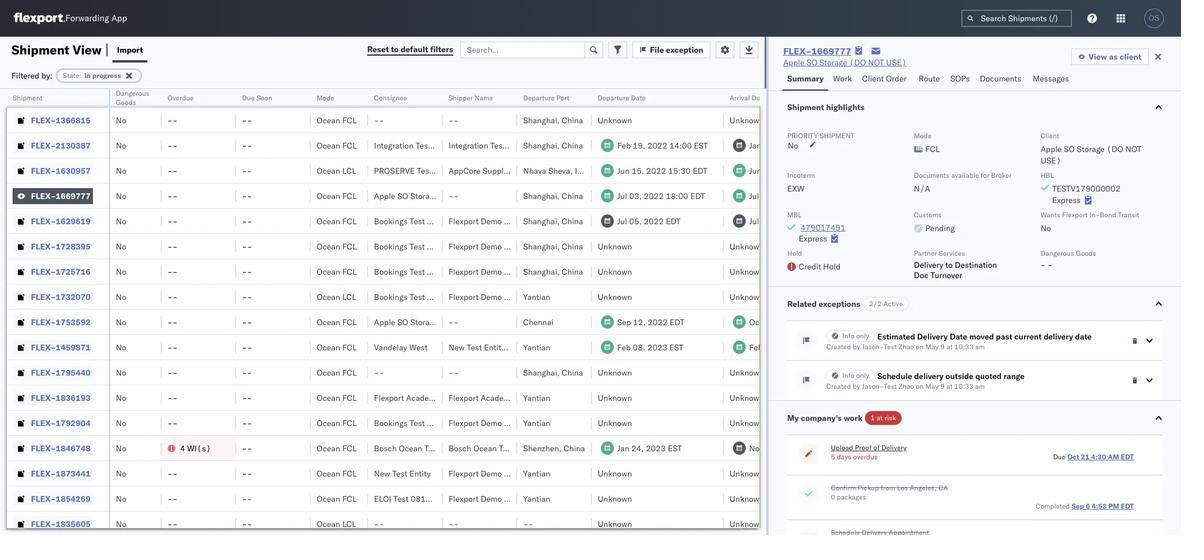 Task type: describe. For each thing, give the bounding box(es) containing it.
1873441
[[56, 469, 91, 479]]

proof
[[855, 444, 872, 452]]

apple down proserve
[[374, 191, 395, 201]]

departure port
[[523, 94, 570, 102]]

route button
[[914, 68, 946, 91]]

2022 for feb 19, 2022 14:00 est
[[648, 140, 668, 151]]

03,
[[630, 191, 642, 201]]

0 horizontal spatial view
[[73, 42, 102, 58]]

jun for jun 16, 2022 edt
[[749, 166, 762, 176]]

flex-1792904 button
[[13, 415, 93, 431]]

4:53
[[1092, 502, 1107, 511]]

1846748
[[56, 443, 91, 454]]

account
[[434, 166, 465, 176]]

1854269
[[56, 494, 91, 504]]

active
[[884, 300, 903, 308]]

fcl for flex-1854269
[[342, 494, 357, 504]]

est for jan 24, 2023 est
[[668, 443, 682, 454]]

no for flex-1725716
[[116, 267, 126, 277]]

risk
[[885, 414, 896, 422]]

shanghai, china for flex-1728395
[[523, 241, 583, 252]]

so inside apple so storage (do not use) link
[[807, 57, 818, 68]]

work
[[844, 413, 863, 424]]

co. for 1792904
[[535, 418, 546, 428]]

co. for 1725716
[[535, 267, 546, 277]]

flex-1732070 button
[[13, 289, 93, 305]]

flex- up "summary" in the top of the page
[[784, 45, 812, 57]]

ocean for 1366815
[[317, 115, 340, 125]]

jason- for estimated
[[862, 343, 884, 351]]

flex-1669777 inside button
[[31, 191, 91, 201]]

in
[[84, 71, 91, 79]]

fcl for flex-1629619
[[342, 216, 357, 226]]

flexport for 1725716
[[449, 267, 479, 277]]

india
[[575, 166, 593, 176]]

consignee for flex-1728395
[[427, 241, 466, 252]]

2/2 active
[[869, 300, 903, 308]]

default
[[401, 44, 428, 55]]

flexport demo shipper co. for 1792904
[[449, 418, 546, 428]]

1792904
[[56, 418, 91, 428]]

10:33 for date
[[955, 343, 974, 351]]

shipper for flex-1725716
[[504, 267, 533, 277]]

feb 28, 2023 est
[[749, 342, 816, 353]]

2/2
[[869, 300, 882, 308]]

1 horizontal spatial 1669777
[[812, 45, 852, 57]]

jan 24, 2023 23:30 est
[[749, 140, 839, 151]]

flexport for 1732070
[[449, 292, 479, 302]]

storage up work
[[820, 57, 848, 68]]

edt down the related at the bottom of page
[[801, 317, 816, 327]]

shipment highlights button
[[769, 90, 1182, 125]]

so inside client apple so storage (do not use) incoterm exw
[[1064, 144, 1075, 154]]

10,
[[765, 317, 777, 327]]

mode inside button
[[317, 94, 334, 102]]

bookings for flex-1792904
[[374, 418, 408, 428]]

completed
[[1036, 502, 1070, 511]]

may for delivery
[[926, 382, 939, 391]]

shipper name
[[449, 94, 493, 102]]

apple so storage (do not use) link
[[784, 57, 907, 68]]

flex-1753592
[[31, 317, 91, 327]]

shanghai, china for flex-1366815
[[523, 115, 583, 125]]

0 vertical spatial oct
[[749, 317, 763, 327]]

bookings for flex-1629619
[[374, 216, 408, 226]]

shipper inside button
[[449, 94, 473, 102]]

4
[[180, 443, 185, 454]]

shanghai, china for flex-1629619
[[523, 216, 583, 226]]

flex-1669777 link
[[784, 45, 852, 57]]

ocean fcl for flex-1728395
[[317, 241, 357, 252]]

shanghai, china for flex-1669777
[[523, 191, 583, 201]]

ocean fcl for flex-1629619
[[317, 216, 357, 226]]

3 resize handle column header from the left
[[223, 89, 236, 535]]

flex-1630957 button
[[13, 163, 93, 179]]

jul 05, 2022 edt
[[617, 216, 681, 226]]

on for delivery
[[916, 343, 924, 351]]

use) up order
[[887, 57, 907, 68]]

customs
[[914, 211, 942, 219]]

feb for feb 28, 2023 est
[[749, 342, 763, 353]]

china for flex-1728395
[[562, 241, 583, 252]]

consignee inside button
[[374, 94, 407, 102]]

jul for jul 05, 2022 edt
[[617, 216, 627, 226]]

yantian for flex-1836193
[[523, 393, 550, 403]]

nov
[[749, 443, 764, 454]]

arrival date
[[730, 94, 767, 102]]

oct 21 4:30 am edt button
[[1068, 453, 1135, 461]]

storage up west
[[410, 317, 438, 327]]

jul for jul 03, 2022 18:00 edt
[[617, 191, 627, 201]]

consignee button
[[368, 91, 432, 103]]

5 resize handle column header from the left
[[355, 89, 368, 535]]

dangerous for dangerous goods - -
[[1041, 249, 1075, 258]]

ocean fcl for flex-1846748
[[317, 443, 357, 454]]

apple inside apple so storage (do not use) link
[[784, 57, 805, 68]]

china for flex-1795440
[[562, 368, 583, 378]]

23:30
[[800, 140, 823, 151]]

flex- for "flex-1854269" button
[[31, 494, 56, 504]]

2
[[508, 342, 513, 353]]

wants
[[1041, 211, 1061, 219]]

flex-1366815
[[31, 115, 91, 125]]

flex-1629619
[[31, 216, 91, 226]]

18:00
[[666, 191, 689, 201]]

import
[[117, 44, 143, 55]]

use) inside client apple so storage (do not use) incoterm exw
[[1041, 156, 1062, 166]]

proserve test account
[[374, 166, 465, 176]]

sops
[[951, 73, 970, 84]]

am for moved
[[976, 343, 985, 351]]

edt down exw on the top right
[[798, 216, 813, 226]]

departure date
[[598, 94, 646, 102]]

doc
[[914, 270, 929, 281]]

flex- for flex-1753592 button
[[31, 317, 56, 327]]

state
[[63, 71, 79, 79]]

ocean lcl for --
[[317, 519, 356, 529]]

(do down account
[[440, 191, 457, 201]]

consignee for flex-1792904
[[427, 418, 466, 428]]

no for flex-1629619
[[116, 216, 126, 226]]

ocean for 1846748
[[317, 443, 340, 454]]

0 vertical spatial apple so storage (do not use)
[[784, 57, 907, 68]]

shipment for shipment
[[13, 94, 42, 102]]

jan for jan 24, 2023 est
[[617, 443, 630, 454]]

consignee for flex-1725716
[[427, 267, 466, 277]]

1 horizontal spatial delivery
[[1044, 332, 1074, 342]]

nhava sheva, india
[[523, 166, 593, 176]]

sep 6 4:53 pm edt button
[[1072, 502, 1135, 511]]

flex-2130387
[[31, 140, 91, 151]]

current
[[1015, 332, 1042, 342]]

route
[[919, 73, 940, 84]]

ocean for 1669777
[[317, 191, 340, 201]]

fcl for flex-1795440
[[342, 368, 357, 378]]

1366815
[[56, 115, 91, 125]]

no for flex-1728395
[[116, 241, 126, 252]]

only for estimated delivery date moved past current delivery date
[[857, 332, 870, 340]]

due oct 21 4:30 am edt
[[1054, 453, 1135, 461]]

1 vertical spatial delivery
[[918, 332, 948, 342]]

flex-1629619 button
[[13, 213, 93, 229]]

(do up "new test entity 2"
[[440, 317, 457, 327]]

1 bosch from the left
[[374, 443, 397, 454]]

shanghai, china for flex-2130387
[[523, 140, 583, 151]]

so down proserve
[[397, 191, 408, 201]]

estimated
[[878, 332, 915, 342]]

fcl for flex-1753592
[[342, 317, 357, 327]]

edt up feb 08, 2023 est
[[670, 317, 685, 327]]

view inside button
[[1089, 52, 1108, 62]]

ocean for 1835605
[[317, 519, 340, 529]]

summary
[[788, 73, 824, 84]]

flexport. image
[[14, 13, 65, 24]]

client for apple
[[1041, 131, 1060, 140]]

15, for jun
[[632, 166, 644, 176]]

nhava
[[523, 166, 546, 176]]

edt down 18:00
[[666, 216, 681, 226]]

quoted
[[976, 371, 1002, 382]]

flex- for flex-1459871 button
[[31, 342, 56, 353]]

1836193
[[56, 393, 91, 403]]

edt down incoterm on the right of page
[[798, 191, 813, 201]]

china for flex-1366815
[[562, 115, 583, 125]]

flexport academy (us) inc.
[[374, 393, 478, 403]]

2022 for jul 03, 2022 18:00 edt
[[644, 191, 664, 201]]

angeles,
[[910, 484, 937, 492]]

flexport demo shipper co. for 1854269
[[449, 494, 546, 504]]

yantian for flex-1873441
[[523, 469, 550, 479]]

479017491 button
[[799, 223, 848, 233]]

storage inside client apple so storage (do not use) incoterm exw
[[1077, 144, 1105, 154]]

flex- for flex-1732070 'button'
[[31, 292, 56, 302]]

info only for estimated
[[843, 332, 870, 340]]

my
[[788, 413, 799, 424]]

2022 for jul 05, 2022 edt
[[644, 216, 664, 226]]

apple up vandelay
[[374, 317, 395, 327]]

for
[[981, 171, 990, 180]]

moved
[[970, 332, 994, 342]]

edt left 5
[[802, 443, 817, 454]]

4:30
[[1092, 453, 1107, 461]]

shipper name button
[[443, 91, 506, 103]]

shanghai, for flex-1728395
[[523, 241, 560, 252]]

demo for 1732070
[[481, 292, 502, 302]]

schedule delivery outside quoted range
[[878, 371, 1025, 382]]

shipper for flex-1732070
[[504, 292, 533, 302]]

fcl for flex-1459871
[[342, 342, 357, 353]]

dangerous goods button
[[110, 87, 158, 107]]

2 horizontal spatial date
[[950, 332, 968, 342]]

1 bosch ocean test from the left
[[374, 443, 440, 454]]

1669777 inside button
[[56, 191, 91, 201]]

created for estimated delivery date moved past current delivery date
[[827, 343, 851, 351]]

academy for (us)
[[406, 393, 440, 403]]

confirm pickup from los angeles, ca 0 packages completed sep 6 4:53 pm edt
[[831, 484, 1135, 511]]

use) down appcore supply ltd
[[477, 191, 498, 201]]

use) up "new test entity 2"
[[477, 317, 498, 327]]

1 at risk
[[871, 414, 896, 422]]

lcl for -
[[342, 519, 356, 529]]

flexport demo shipper co. for 1725716
[[449, 267, 546, 277]]

past
[[996, 332, 1013, 342]]

not inside client apple so storage (do not use) incoterm exw
[[1126, 144, 1142, 154]]

479017491
[[801, 223, 846, 233]]

(do up work
[[850, 57, 866, 68]]

testv179000002
[[1053, 184, 1121, 194]]

6
[[1086, 502, 1091, 511]]

exceptions
[[819, 299, 861, 309]]

priority
[[788, 131, 818, 140]]

created by jason-test zhao on may 9 at 10:33 am for schedule
[[827, 382, 985, 391]]

demo for 1728395
[[481, 241, 502, 252]]

1630957
[[56, 166, 91, 176]]

info only for schedule
[[843, 371, 870, 380]]

to inside partner services delivery to destination doc turnover
[[946, 260, 953, 270]]

bond
[[1100, 211, 1117, 219]]

edt right 'am' at the right of page
[[1121, 453, 1135, 461]]

2 bosch from the left
[[449, 443, 471, 454]]

edt inside confirm pickup from los angeles, ca 0 packages completed sep 6 4:53 pm edt
[[1121, 502, 1135, 511]]

work
[[833, 73, 852, 84]]

to inside button
[[391, 44, 399, 55]]

no for flex-1854269
[[116, 494, 126, 504]]

edt right 18:00
[[691, 191, 705, 201]]

Search... text field
[[460, 41, 585, 58]]

apple inside client apple so storage (do not use) incoterm exw
[[1041, 144, 1062, 154]]

24, for jan 24, 2023 23:30 est
[[764, 140, 776, 151]]

2023 for jan 24, 2023 23:30 est
[[778, 140, 798, 151]]

no for flex-1836193
[[116, 393, 126, 403]]

entity for new test entity
[[410, 469, 431, 479]]

confirm pickup from los angeles, ca button
[[831, 484, 948, 493]]

packages
[[837, 493, 867, 502]]

2022 for sep 12, 2022 edt
[[648, 317, 668, 327]]



Task type: vqa. For each thing, say whether or not it's contained in the screenshot.
PROSERVE Test Account at the top of page
yes



Task type: locate. For each thing, give the bounding box(es) containing it.
bookings for flex-1732070
[[374, 292, 408, 302]]

6 shanghai, from the top
[[523, 267, 560, 277]]

exception
[[666, 44, 704, 55]]

1459871
[[56, 342, 91, 353]]

1 jun from the left
[[617, 166, 630, 176]]

departure left port
[[523, 94, 555, 102]]

1 flexport demo shipper co. from the top
[[449, 216, 546, 226]]

1 vertical spatial flex-1669777
[[31, 191, 91, 201]]

yantian
[[523, 292, 550, 302], [523, 342, 550, 353], [523, 393, 550, 403], [523, 418, 550, 428], [523, 469, 550, 479], [523, 494, 550, 504]]

1 horizontal spatial new
[[449, 342, 465, 353]]

ocean lcl for proserve test account
[[317, 166, 356, 176]]

flex-1836193 button
[[13, 390, 93, 406]]

new test entity 2
[[449, 342, 513, 353]]

view
[[73, 42, 102, 58], [1089, 52, 1108, 62]]

2 ocean lcl from the top
[[317, 292, 356, 302]]

3 flexport demo shipper co. from the top
[[449, 267, 546, 277]]

7 shanghai, from the top
[[523, 368, 560, 378]]

file
[[650, 44, 664, 55]]

goods down progress
[[116, 98, 136, 107]]

delivery right estimated
[[918, 332, 948, 342]]

sep
[[617, 317, 631, 327], [1072, 502, 1085, 511]]

shanghai, china
[[523, 115, 583, 125], [523, 140, 583, 151], [523, 191, 583, 201], [523, 216, 583, 226], [523, 241, 583, 252], [523, 267, 583, 277], [523, 368, 583, 378]]

co. for 1732070
[[535, 292, 546, 302]]

1 info from the top
[[843, 332, 855, 340]]

2 only from the top
[[857, 371, 870, 380]]

no for flex-1366815
[[116, 115, 126, 125]]

7 shanghai, china from the top
[[523, 368, 583, 378]]

8 resize handle column header from the left
[[578, 89, 592, 535]]

bosch ocean test down the inc.
[[449, 443, 514, 454]]

express down the "479017491"
[[799, 234, 828, 244]]

client inside client apple so storage (do not use) incoterm exw
[[1041, 131, 1060, 140]]

-
[[168, 115, 173, 125], [173, 115, 178, 125], [242, 115, 247, 125], [247, 115, 252, 125], [374, 115, 379, 125], [379, 115, 384, 125], [449, 115, 454, 125], [454, 115, 459, 125], [168, 140, 173, 151], [173, 140, 178, 151], [242, 140, 247, 151], [247, 140, 252, 151], [168, 166, 173, 176], [173, 166, 178, 176], [242, 166, 247, 176], [247, 166, 252, 176], [168, 191, 173, 201], [173, 191, 178, 201], [242, 191, 247, 201], [247, 191, 252, 201], [449, 191, 454, 201], [454, 191, 459, 201], [168, 216, 173, 226], [173, 216, 178, 226], [242, 216, 247, 226], [247, 216, 252, 226], [168, 241, 173, 252], [173, 241, 178, 252], [242, 241, 247, 252], [247, 241, 252, 252], [1041, 260, 1046, 270], [1048, 260, 1053, 270], [168, 267, 173, 277], [173, 267, 178, 277], [242, 267, 247, 277], [247, 267, 252, 277], [168, 292, 173, 302], [173, 292, 178, 302], [242, 292, 247, 302], [247, 292, 252, 302], [168, 317, 173, 327], [173, 317, 178, 327], [242, 317, 247, 327], [247, 317, 252, 327], [449, 317, 454, 327], [454, 317, 459, 327], [168, 342, 173, 353], [173, 342, 178, 353], [242, 342, 247, 353], [247, 342, 252, 353], [168, 368, 173, 378], [173, 368, 178, 378], [242, 368, 247, 378], [247, 368, 252, 378], [374, 368, 379, 378], [379, 368, 384, 378], [449, 368, 454, 378], [454, 368, 459, 378], [168, 393, 173, 403], [173, 393, 178, 403], [242, 393, 247, 403], [247, 393, 252, 403], [168, 418, 173, 428], [173, 418, 178, 428], [242, 418, 247, 428], [247, 418, 252, 428], [242, 443, 247, 454], [247, 443, 252, 454], [168, 469, 173, 479], [173, 469, 178, 479], [242, 469, 247, 479], [247, 469, 252, 479], [168, 494, 173, 504], [173, 494, 178, 504], [242, 494, 247, 504], [247, 494, 252, 504], [168, 519, 173, 529], [173, 519, 178, 529], [242, 519, 247, 529], [247, 519, 252, 529], [374, 519, 379, 529], [379, 519, 384, 529], [449, 519, 454, 529], [454, 519, 459, 529], [523, 519, 528, 529], [528, 519, 533, 529]]

2022 right 19,
[[648, 140, 668, 151]]

delivery left date
[[1044, 332, 1074, 342]]

express for hbl
[[1053, 195, 1081, 205]]

3 ocean fcl from the top
[[317, 191, 357, 201]]

flex- down the flex-1630957 button
[[31, 191, 56, 201]]

flexport for 1854269
[[449, 494, 479, 504]]

4 resize handle column header from the left
[[297, 89, 311, 535]]

consignee for flex-1629619
[[427, 216, 466, 226]]

so up testv179000002
[[1064, 144, 1075, 154]]

no for flex-1459871
[[116, 342, 126, 353]]

15, down 19,
[[632, 166, 644, 176]]

6 demo from the top
[[481, 469, 502, 479]]

flex-1795440
[[31, 368, 91, 378]]

0 vertical spatial by
[[853, 343, 861, 351]]

7 demo from the top
[[481, 494, 502, 504]]

documents inside documents available for broker n/a
[[914, 171, 950, 180]]

24, for jan 24, 2023 est
[[632, 443, 644, 454]]

app
[[111, 13, 127, 24]]

flex- down "flex-1854269" button
[[31, 519, 56, 529]]

2 shanghai, china from the top
[[523, 140, 583, 151]]

storage down the proserve test account
[[410, 191, 438, 201]]

shipper for flex-1873441
[[504, 469, 533, 479]]

documents
[[980, 73, 1022, 84], [914, 171, 950, 180]]

delivery
[[914, 260, 944, 270], [918, 332, 948, 342], [882, 444, 907, 452]]

2 zhao from the top
[[899, 382, 914, 391]]

2 bookings from the top
[[374, 241, 408, 252]]

info only left schedule
[[843, 371, 870, 380]]

0 vertical spatial at
[[947, 343, 953, 351]]

2022 right 10,
[[779, 317, 799, 327]]

0 vertical spatial documents
[[980, 73, 1022, 84]]

7 resize handle column header from the left
[[504, 89, 518, 535]]

no for flex-2130387
[[116, 140, 126, 151]]

0 vertical spatial 1669777
[[812, 45, 852, 57]]

fcl for flex-1846748
[[342, 443, 357, 454]]

resize handle column header for dangerous goods
[[148, 89, 162, 535]]

only
[[857, 332, 870, 340], [857, 371, 870, 380]]

only left estimated
[[857, 332, 870, 340]]

1 vertical spatial by
[[853, 382, 861, 391]]

no for flex-1630957
[[116, 166, 126, 176]]

created by jason-test zhao on may 9 at 10:33 am down estimated
[[827, 343, 985, 351]]

2022 left 15:30
[[647, 166, 666, 176]]

1 horizontal spatial 15,
[[762, 191, 774, 201]]

fcl for flex-1728395
[[342, 241, 357, 252]]

flex- for flex-1669777 button
[[31, 191, 56, 201]]

2 vertical spatial apple so storage (do not use)
[[374, 317, 498, 327]]

5 ocean fcl from the top
[[317, 241, 357, 252]]

1 horizontal spatial 24,
[[764, 140, 776, 151]]

appcore supply ltd
[[449, 166, 522, 176]]

1 vertical spatial lcl
[[342, 292, 356, 302]]

(do inside client apple so storage (do not use) incoterm exw
[[1107, 144, 1124, 154]]

0 vertical spatial ocean lcl
[[317, 166, 356, 176]]

fcl for flex-1669777
[[342, 191, 357, 201]]

by:
[[41, 70, 53, 81]]

date up 19,
[[631, 94, 646, 102]]

flexport demo shipper co. for 1873441
[[449, 469, 546, 479]]

resize handle column header
[[95, 89, 109, 535], [148, 89, 162, 535], [223, 89, 236, 535], [297, 89, 311, 535], [355, 89, 368, 535], [429, 89, 443, 535], [504, 89, 518, 535], [578, 89, 592, 535], [710, 89, 724, 535]]

new test entity
[[374, 469, 431, 479]]

wi(s)
[[187, 443, 211, 454]]

sep left 6
[[1072, 502, 1085, 511]]

shanghai, for flex-1669777
[[523, 191, 560, 201]]

goods for dangerous goods - -
[[1076, 249, 1097, 258]]

ocean fcl for flex-1459871
[[317, 342, 357, 353]]

due left the soon
[[242, 94, 255, 102]]

may
[[926, 343, 939, 351], [926, 382, 939, 391]]

0 vertical spatial created by jason-test zhao on may 9 at 10:33 am
[[827, 343, 985, 351]]

academy right the inc.
[[481, 393, 514, 403]]

ocean fcl for flex-1795440
[[317, 368, 357, 378]]

10 ocean fcl from the top
[[317, 393, 357, 403]]

jason- for schedule
[[862, 382, 884, 391]]

1 horizontal spatial jun
[[749, 166, 762, 176]]

2 flexport demo shipper co. from the top
[[449, 241, 546, 252]]

9 up schedule delivery outside quoted range
[[941, 343, 945, 351]]

apple so storage (do not use) for sep 12, 2022 edt
[[374, 317, 498, 327]]

2 am from the top
[[976, 382, 985, 391]]

flex- down flex-1459871 button
[[31, 368, 56, 378]]

edt right pm
[[1121, 502, 1135, 511]]

flex- inside "button"
[[31, 393, 56, 403]]

entity
[[484, 342, 506, 353], [410, 469, 431, 479]]

0 vertical spatial info
[[843, 332, 855, 340]]

1 info only from the top
[[843, 332, 870, 340]]

mode button
[[311, 91, 357, 103]]

0 horizontal spatial jun
[[617, 166, 630, 176]]

priority shipment
[[788, 131, 855, 140]]

bosch ocean test up new test entity
[[374, 443, 440, 454]]

entity up 081801
[[410, 469, 431, 479]]

oct
[[749, 317, 763, 327], [1068, 453, 1080, 461]]

2 bookings test consignee from the top
[[374, 241, 466, 252]]

ocean fcl for flex-1854269
[[317, 494, 357, 504]]

1 vertical spatial 10:33
[[955, 382, 974, 391]]

delivery
[[1044, 332, 1074, 342], [915, 371, 944, 382]]

so up vandelay west
[[397, 317, 408, 327]]

bosch ocean test
[[374, 443, 440, 454], [449, 443, 514, 454]]

1 vertical spatial entity
[[410, 469, 431, 479]]

documents up "n/a"
[[914, 171, 950, 180]]

0 vertical spatial info only
[[843, 332, 870, 340]]

1 ocean fcl from the top
[[317, 115, 357, 125]]

forwarding app link
[[14, 13, 127, 24]]

date inside arrival date button
[[752, 94, 767, 102]]

bookings for flex-1725716
[[374, 267, 408, 277]]

9 down schedule delivery outside quoted range
[[941, 382, 945, 391]]

departure date button
[[592, 91, 713, 103]]

13 ocean fcl from the top
[[317, 469, 357, 479]]

1 horizontal spatial oct
[[1068, 453, 1080, 461]]

0 vertical spatial delivery
[[1044, 332, 1074, 342]]

5 co. from the top
[[535, 418, 546, 428]]

flex- down flex-1366815 button
[[31, 140, 56, 151]]

2 info only from the top
[[843, 371, 870, 380]]

5 shanghai, from the top
[[523, 241, 560, 252]]

9 resize handle column header from the left
[[710, 89, 724, 535]]

1 vertical spatial 1669777
[[56, 191, 91, 201]]

0 horizontal spatial bosch ocean test
[[374, 443, 440, 454]]

1 horizontal spatial sep
[[1072, 502, 1085, 511]]

ocean lcl for bookings test consignee
[[317, 292, 356, 302]]

dangerous down wants
[[1041, 249, 1075, 258]]

dangerous goods - -
[[1041, 249, 1097, 270]]

zhao down estimated
[[899, 343, 914, 351]]

05, right nov
[[766, 443, 778, 454]]

yantian for flex-1732070
[[523, 292, 550, 302]]

1 vertical spatial to
[[946, 260, 953, 270]]

0 vertical spatial express
[[1053, 195, 1081, 205]]

pm
[[1109, 502, 1120, 511]]

express for mbl
[[799, 234, 828, 244]]

created by jason-test zhao on may 9 at 10:33 am down schedule
[[827, 382, 985, 391]]

3 co. from the top
[[535, 267, 546, 277]]

0 vertical spatial lcl
[[342, 166, 356, 176]]

jan
[[749, 140, 762, 151], [617, 443, 630, 454]]

documents inside 'button'
[[980, 73, 1022, 84]]

order
[[886, 73, 907, 84]]

5 yantian from the top
[[523, 469, 550, 479]]

created down exceptions
[[827, 343, 851, 351]]

0 vertical spatial dangerous
[[116, 89, 150, 98]]

documents available for broker n/a
[[914, 171, 1012, 194]]

1 vertical spatial info only
[[843, 371, 870, 380]]

by up the work
[[853, 382, 861, 391]]

departure right port
[[598, 94, 629, 102]]

4 bookings test consignee from the top
[[374, 292, 466, 302]]

progress
[[92, 71, 121, 79]]

resize handle column header for shipment
[[95, 89, 109, 535]]

due left 21 on the bottom right of page
[[1054, 453, 1066, 461]]

flex- for flex-2130387 button at the left top
[[31, 140, 56, 151]]

resize handle column header for consignee
[[429, 89, 443, 535]]

by down exceptions
[[853, 343, 861, 351]]

7 co. from the top
[[535, 494, 546, 504]]

1 vertical spatial dangerous
[[1041, 249, 1075, 258]]

3 shanghai, from the top
[[523, 191, 560, 201]]

only for schedule delivery outside quoted range
[[857, 371, 870, 380]]

jun 15, 2022 15:30 edt
[[617, 166, 708, 176]]

10:33 for outside
[[955, 382, 974, 391]]

ocean for 1753592
[[317, 317, 340, 327]]

info only down exceptions
[[843, 332, 870, 340]]

os
[[1149, 14, 1160, 22]]

5 flexport demo shipper co. from the top
[[449, 418, 546, 428]]

apple so storage (do not use) down account
[[374, 191, 498, 201]]

4 yantian from the top
[[523, 418, 550, 428]]

apple up hbl
[[1041, 144, 1062, 154]]

jun left 16,
[[749, 166, 762, 176]]

13,
[[762, 216, 774, 226]]

6 shanghai, china from the top
[[523, 267, 583, 277]]

goods inside dangerous goods - -
[[1076, 249, 1097, 258]]

3 lcl from the top
[[342, 519, 356, 529]]

flex-1366815 button
[[13, 112, 93, 128]]

1 vertical spatial documents
[[914, 171, 950, 180]]

2022 right the 12,
[[648, 317, 668, 327]]

feb left 08,
[[617, 342, 631, 353]]

demo for 1873441
[[481, 469, 502, 479]]

new up eloi
[[374, 469, 390, 479]]

flex- for flex-1795440 button
[[31, 368, 56, 378]]

1669777 up work
[[812, 45, 852, 57]]

shipment inside button
[[13, 94, 42, 102]]

jul down jul 03, 2022 18:00 edt
[[617, 216, 627, 226]]

2 by from the top
[[853, 382, 861, 391]]

0 vertical spatial client
[[863, 73, 884, 84]]

edt right 15:30
[[693, 166, 708, 176]]

1 horizontal spatial client
[[1041, 131, 1060, 140]]

1 vertical spatial goods
[[1076, 249, 1097, 258]]

dangerous down progress
[[116, 89, 150, 98]]

client inside button
[[863, 73, 884, 84]]

nov 05, 2022 edt
[[749, 443, 817, 454]]

zhao for schedule
[[899, 382, 914, 391]]

3 demo from the top
[[481, 267, 502, 277]]

1 vertical spatial sep
[[1072, 502, 1085, 511]]

flex- for flex-1725716 'button'
[[31, 267, 56, 277]]

dangerous inside dangerous goods button
[[116, 89, 150, 98]]

15, for jul
[[762, 191, 774, 201]]

credit hold
[[799, 262, 841, 272]]

4 bookings from the top
[[374, 292, 408, 302]]

0 vertical spatial goods
[[116, 98, 136, 107]]

dangerous inside dangerous goods - -
[[1041, 249, 1075, 258]]

(do up testv179000002
[[1107, 144, 1124, 154]]

only left schedule
[[857, 371, 870, 380]]

due soon
[[242, 94, 272, 102]]

flex-1854269 button
[[13, 491, 93, 507]]

2 resize handle column header from the left
[[148, 89, 162, 535]]

1 bookings test consignee from the top
[[374, 216, 466, 226]]

bookings test consignee for flex-1629619
[[374, 216, 466, 226]]

flexport demo shipper co.
[[449, 216, 546, 226], [449, 241, 546, 252], [449, 267, 546, 277], [449, 292, 546, 302], [449, 418, 546, 428], [449, 469, 546, 479], [449, 494, 546, 504]]

no for flex-1732070
[[116, 292, 126, 302]]

3 ocean lcl from the top
[[317, 519, 356, 529]]

fcl for flex-1792904
[[342, 418, 357, 428]]

0 horizontal spatial flex-1669777
[[31, 191, 91, 201]]

081801
[[411, 494, 441, 504]]

chennai
[[523, 317, 554, 327]]

lcl for bookings
[[342, 292, 356, 302]]

4 shanghai, from the top
[[523, 216, 560, 226]]

jul for jul 15, 2023 edt
[[749, 191, 759, 201]]

client up hbl
[[1041, 131, 1060, 140]]

6 flexport demo shipper co. from the top
[[449, 469, 546, 479]]

shanghai, for flex-1725716
[[523, 267, 560, 277]]

highlights
[[826, 102, 865, 112]]

1 may from the top
[[926, 343, 939, 351]]

apple up "summary" in the top of the page
[[784, 57, 805, 68]]

1 vertical spatial ocean lcl
[[317, 292, 356, 302]]

estimated delivery date moved past current delivery date
[[878, 332, 1092, 342]]

6 resize handle column header from the left
[[429, 89, 443, 535]]

2 vertical spatial delivery
[[882, 444, 907, 452]]

2 10:33 from the top
[[955, 382, 974, 391]]

flex- for flex-1629619 button
[[31, 216, 56, 226]]

use) up hbl
[[1041, 156, 1062, 166]]

2 shanghai, from the top
[[523, 140, 560, 151]]

0 vertical spatial only
[[857, 332, 870, 340]]

not
[[868, 57, 884, 68], [1126, 144, 1142, 154], [459, 191, 475, 201], [459, 317, 475, 327]]

flex-1846748 button
[[13, 440, 93, 457]]

05,
[[630, 216, 642, 226], [766, 443, 778, 454]]

0 vertical spatial created
[[827, 343, 851, 351]]

0 horizontal spatial 24,
[[632, 443, 644, 454]]

zhao down schedule
[[899, 382, 914, 391]]

5 shanghai, china from the top
[[523, 241, 583, 252]]

1 shanghai, from the top
[[523, 115, 560, 125]]

edt up exw on the top right
[[801, 166, 815, 176]]

flex- up flex-1459871 button
[[31, 317, 56, 327]]

1 horizontal spatial due
[[1054, 453, 1066, 461]]

flex- for 'flex-1728395' button at top
[[31, 241, 56, 252]]

1 vertical spatial jan
[[617, 443, 630, 454]]

jun up "03,"
[[617, 166, 630, 176]]

documents up shipment highlights button
[[980, 73, 1022, 84]]

0 horizontal spatial documents
[[914, 171, 950, 180]]

departure for departure date
[[598, 94, 629, 102]]

0 horizontal spatial academy
[[406, 393, 440, 403]]

0 vertical spatial 9
[[941, 343, 945, 351]]

0 horizontal spatial mode
[[317, 94, 334, 102]]

2022 down the my
[[780, 443, 800, 454]]

date
[[1076, 332, 1092, 342]]

1 horizontal spatial goods
[[1076, 249, 1097, 258]]

ocean fcl for flex-1725716
[[317, 267, 357, 277]]

1 horizontal spatial hold
[[824, 262, 841, 272]]

est
[[694, 140, 708, 151], [825, 140, 839, 151], [670, 342, 684, 353], [802, 342, 816, 353], [668, 443, 682, 454]]

2 vertical spatial ocean lcl
[[317, 519, 356, 529]]

2 may from the top
[[926, 382, 939, 391]]

ocean for 1459871
[[317, 342, 340, 353]]

delivery inside partner services delivery to destination doc turnover
[[914, 260, 944, 270]]

ocean fcl for flex-1366815
[[317, 115, 357, 125]]

to right reset
[[391, 44, 399, 55]]

ltd
[[510, 166, 522, 176]]

destination
[[955, 260, 997, 270]]

0 horizontal spatial hold
[[788, 249, 802, 258]]

5 bookings test consignee from the top
[[374, 418, 466, 428]]

1 9 from the top
[[941, 343, 945, 351]]

available
[[952, 171, 979, 180]]

shipment inside button
[[788, 102, 824, 112]]

shipment highlights
[[788, 102, 865, 112]]

0 horizontal spatial due
[[242, 94, 255, 102]]

flex-1854269
[[31, 494, 91, 504]]

shenzhen,
[[523, 443, 562, 454]]

0 vertical spatial due
[[242, 94, 255, 102]]

flex- inside button
[[31, 368, 56, 378]]

date left moved
[[950, 332, 968, 342]]

0 vertical spatial 05,
[[630, 216, 642, 226]]

co. for 1854269
[[535, 494, 546, 504]]

2 9 from the top
[[941, 382, 945, 391]]

1 bookings from the top
[[374, 216, 408, 226]]

ocean for 1854269
[[317, 494, 340, 504]]

hold up credit
[[788, 249, 802, 258]]

1 demo from the top
[[481, 216, 502, 226]]

flex-1725716 button
[[13, 264, 93, 280]]

4 flexport demo shipper co. from the top
[[449, 292, 546, 302]]

1 horizontal spatial departure
[[598, 94, 629, 102]]

0 horizontal spatial goods
[[116, 98, 136, 107]]

1 created from the top
[[827, 343, 851, 351]]

jan 24, 2023 est
[[617, 443, 682, 454]]

storage up testv179000002
[[1077, 144, 1105, 154]]

from
[[881, 484, 896, 492]]

1 zhao from the top
[[899, 343, 914, 351]]

7 flexport demo shipper co. from the top
[[449, 494, 546, 504]]

shipment button
[[7, 91, 98, 103]]

0
[[831, 493, 835, 502]]

2 lcl from the top
[[342, 292, 356, 302]]

4 co. from the top
[[535, 292, 546, 302]]

west
[[409, 342, 428, 353]]

2022 for jul 13, 2022 edt
[[776, 216, 796, 226]]

0 horizontal spatial client
[[863, 73, 884, 84]]

new for new test entity 2
[[449, 342, 465, 353]]

2 bosch ocean test from the left
[[449, 443, 514, 454]]

flex- down flex-1669777 button
[[31, 216, 56, 226]]

0 horizontal spatial dangerous
[[116, 89, 150, 98]]

no for flex-1835605
[[116, 519, 126, 529]]

shipper
[[449, 94, 473, 102], [504, 216, 533, 226], [504, 241, 533, 252], [504, 267, 533, 277], [504, 292, 533, 302], [504, 418, 533, 428], [504, 469, 533, 479], [504, 494, 533, 504]]

2 academy from the left
[[481, 393, 514, 403]]

academy left (us)
[[406, 393, 440, 403]]

1 vertical spatial client
[[1041, 131, 1060, 140]]

co. for 1873441
[[535, 469, 546, 479]]

0 horizontal spatial bosch
[[374, 443, 397, 454]]

0 vertical spatial may
[[926, 343, 939, 351]]

info for estimated delivery date moved past current delivery date
[[843, 332, 855, 340]]

2 jun from the left
[[749, 166, 762, 176]]

date inside departure date button
[[631, 94, 646, 102]]

to down services
[[946, 260, 953, 270]]

dangerous goods
[[116, 89, 150, 107]]

shanghai,
[[523, 115, 560, 125], [523, 140, 560, 151], [523, 191, 560, 201], [523, 216, 560, 226], [523, 241, 560, 252], [523, 267, 560, 277], [523, 368, 560, 378]]

bookings test consignee for flex-1725716
[[374, 267, 466, 277]]

bookings for flex-1728395
[[374, 241, 408, 252]]

4 shanghai, china from the top
[[523, 216, 583, 226]]

12 ocean fcl from the top
[[317, 443, 357, 454]]

8 ocean fcl from the top
[[317, 342, 357, 353]]

shipment down filtered
[[13, 94, 42, 102]]

1 vertical spatial express
[[799, 234, 828, 244]]

0 horizontal spatial departure
[[523, 94, 555, 102]]

0 horizontal spatial delivery
[[915, 371, 944, 382]]

at right 1
[[877, 414, 883, 422]]

2 jason- from the top
[[862, 382, 884, 391]]

sep inside confirm pickup from los angeles, ca 0 packages completed sep 6 4:53 pm edt
[[1072, 502, 1085, 511]]

apple so storage (do not use) for jul 03, 2022 18:00 edt
[[374, 191, 498, 201]]

as
[[1109, 52, 1118, 62]]

1 10:33 from the top
[[955, 343, 974, 351]]

4 ocean fcl from the top
[[317, 216, 357, 226]]

1 lcl from the top
[[342, 166, 356, 176]]

10:33 down outside
[[955, 382, 974, 391]]

am down moved
[[976, 343, 985, 351]]

1 on from the top
[[916, 343, 924, 351]]

1 vertical spatial oct
[[1068, 453, 1080, 461]]

company's
[[801, 413, 842, 424]]

1 academy from the left
[[406, 393, 440, 403]]

10:33 down moved
[[955, 343, 974, 351]]

flex- up flex-1873441 button
[[31, 443, 56, 454]]

0 vertical spatial delivery
[[914, 260, 944, 270]]

1 vertical spatial only
[[857, 371, 870, 380]]

2 vertical spatial lcl
[[342, 519, 356, 529]]

info down exceptions
[[843, 332, 855, 340]]

client left order
[[863, 73, 884, 84]]

1 vertical spatial mode
[[914, 131, 932, 140]]

feb for feb 19, 2022 14:00 est
[[617, 140, 631, 151]]

0 horizontal spatial sep
[[617, 317, 631, 327]]

by for schedule delivery outside quoted range
[[853, 382, 861, 391]]

0 vertical spatial jason-
[[862, 343, 884, 351]]

broker
[[992, 171, 1012, 180]]

1 vertical spatial zhao
[[899, 382, 914, 391]]

china for flex-1629619
[[562, 216, 583, 226]]

1 am from the top
[[976, 343, 985, 351]]

2022 down jul 03, 2022 18:00 edt
[[644, 216, 664, 226]]

0 vertical spatial new
[[449, 342, 465, 353]]

delivery inside "button"
[[882, 444, 907, 452]]

1 co. from the top
[[535, 216, 546, 226]]

shanghai, china for flex-1725716
[[523, 267, 583, 277]]

2022
[[648, 140, 668, 151], [647, 166, 666, 176], [779, 166, 798, 176], [644, 191, 664, 201], [644, 216, 664, 226], [776, 216, 796, 226], [648, 317, 668, 327], [779, 317, 799, 327], [780, 443, 800, 454]]

1 horizontal spatial bosch ocean test
[[449, 443, 514, 454]]

0 vertical spatial 10:33
[[955, 343, 974, 351]]

shipment up "by:"
[[11, 42, 69, 58]]

1 horizontal spatial documents
[[980, 73, 1022, 84]]

6 ocean fcl from the top
[[317, 267, 357, 277]]

flex- up flex-1753592 button
[[31, 292, 56, 302]]

0 vertical spatial zhao
[[899, 343, 914, 351]]

ocean for 1873441
[[317, 469, 340, 479]]

lcl for proserve
[[342, 166, 356, 176]]

0 vertical spatial mode
[[317, 94, 334, 102]]

fcl for flex-2130387
[[342, 140, 357, 151]]

at up schedule delivery outside quoted range
[[947, 343, 953, 351]]

fcl for flex-1366815
[[342, 115, 357, 125]]

created for schedule delivery outside quoted range
[[827, 382, 851, 391]]

express
[[1053, 195, 1081, 205], [799, 234, 828, 244]]

ocean
[[317, 115, 340, 125], [317, 140, 340, 151], [317, 166, 340, 176], [317, 191, 340, 201], [317, 216, 340, 226], [317, 241, 340, 252], [317, 267, 340, 277], [317, 292, 340, 302], [317, 317, 340, 327], [317, 342, 340, 353], [317, 368, 340, 378], [317, 393, 340, 403], [317, 418, 340, 428], [317, 443, 340, 454], [399, 443, 422, 454], [474, 443, 497, 454], [317, 469, 340, 479], [317, 494, 340, 504], [317, 519, 340, 529]]

demo for 1854269
[[481, 494, 502, 504]]

10:33
[[955, 343, 974, 351], [955, 382, 974, 391]]

flex- down flex-1873441 button
[[31, 494, 56, 504]]

documents for documents
[[980, 73, 1022, 84]]

2022 for nov 05, 2022 edt
[[780, 443, 800, 454]]

1 vertical spatial may
[[926, 382, 939, 391]]

date for arrival date
[[752, 94, 767, 102]]

in-
[[1090, 211, 1100, 219]]

import button
[[112, 37, 148, 63]]

0 vertical spatial to
[[391, 44, 399, 55]]

jason- down schedule
[[862, 382, 884, 391]]

2 yantian from the top
[[523, 342, 550, 353]]

2 created by jason-test zhao on may 9 at 10:33 am from the top
[[827, 382, 985, 391]]

3 bookings from the top
[[374, 267, 408, 277]]

1 vertical spatial hold
[[824, 262, 841, 272]]

may up schedule delivery outside quoted range
[[926, 343, 939, 351]]

1 jason- from the top
[[862, 343, 884, 351]]

created up my company's work
[[827, 382, 851, 391]]

delivery down 'partner'
[[914, 260, 944, 270]]

1 vertical spatial created
[[827, 382, 851, 391]]

express up wants
[[1053, 195, 1081, 205]]

flex- up flex-1795440 button
[[31, 342, 56, 353]]

flex-1669777
[[784, 45, 852, 57], [31, 191, 91, 201]]

upload proof of delivery button
[[831, 444, 907, 453]]

1 departure from the left
[[523, 94, 555, 102]]

5 demo from the top
[[481, 418, 502, 428]]

os button
[[1141, 5, 1168, 32]]

no inside wants flexport in-bond transit no
[[1041, 223, 1052, 234]]

range
[[1004, 371, 1025, 382]]

3 bookings test consignee from the top
[[374, 267, 466, 277]]

Search Shipments (/) text field
[[962, 10, 1073, 27]]

1 vertical spatial due
[[1054, 453, 1066, 461]]

2 co. from the top
[[535, 241, 546, 252]]

flexport for 1728395
[[449, 241, 479, 252]]

3 shanghai, china from the top
[[523, 191, 583, 201]]

name
[[475, 94, 493, 102]]

1 horizontal spatial flex-1669777
[[784, 45, 852, 57]]

due
[[242, 94, 255, 102], [1054, 453, 1066, 461]]

0 horizontal spatial entity
[[410, 469, 431, 479]]

0 vertical spatial flex-1669777
[[784, 45, 852, 57]]

1 by from the top
[[853, 343, 861, 351]]

may for delivery
[[926, 343, 939, 351]]

2022 right "03,"
[[644, 191, 664, 201]]

1
[[871, 414, 875, 422]]

goods inside dangerous goods
[[116, 98, 136, 107]]

client
[[1120, 52, 1142, 62]]

1 vertical spatial delivery
[[915, 371, 944, 382]]

services
[[939, 249, 966, 258]]

0 horizontal spatial 1669777
[[56, 191, 91, 201]]

on
[[916, 343, 924, 351], [916, 382, 924, 391]]

7 ocean fcl from the top
[[317, 317, 357, 327]]

delivery right of
[[882, 444, 907, 452]]

3 yantian from the top
[[523, 393, 550, 403]]

jul for jul 13, 2022 edt
[[749, 216, 759, 226]]

ocean fcl
[[317, 115, 357, 125], [317, 140, 357, 151], [317, 191, 357, 201], [317, 216, 357, 226], [317, 241, 357, 252], [317, 267, 357, 277], [317, 317, 357, 327], [317, 342, 357, 353], [317, 368, 357, 378], [317, 393, 357, 403], [317, 418, 357, 428], [317, 443, 357, 454], [317, 469, 357, 479], [317, 494, 357, 504]]

1 created by jason-test zhao on may 9 at 10:33 am from the top
[[827, 343, 985, 351]]

feb left 28, on the bottom of page
[[749, 342, 763, 353]]

2 vertical spatial at
[[877, 414, 883, 422]]

21
[[1081, 453, 1090, 461]]

0 vertical spatial sep
[[617, 317, 631, 327]]

9 ocean fcl from the top
[[317, 368, 357, 378]]

1 vertical spatial 9
[[941, 382, 945, 391]]

1 yantian from the top
[[523, 292, 550, 302]]

flexport inside wants flexport in-bond transit no
[[1063, 211, 1088, 219]]

0 vertical spatial hold
[[788, 249, 802, 258]]

1 horizontal spatial date
[[752, 94, 767, 102]]

1 vertical spatial created by jason-test zhao on may 9 at 10:33 am
[[827, 382, 985, 391]]

ocean for 1725716
[[317, 267, 340, 277]]

shipment
[[820, 131, 855, 140]]

1 resize handle column header from the left
[[95, 89, 109, 535]]



